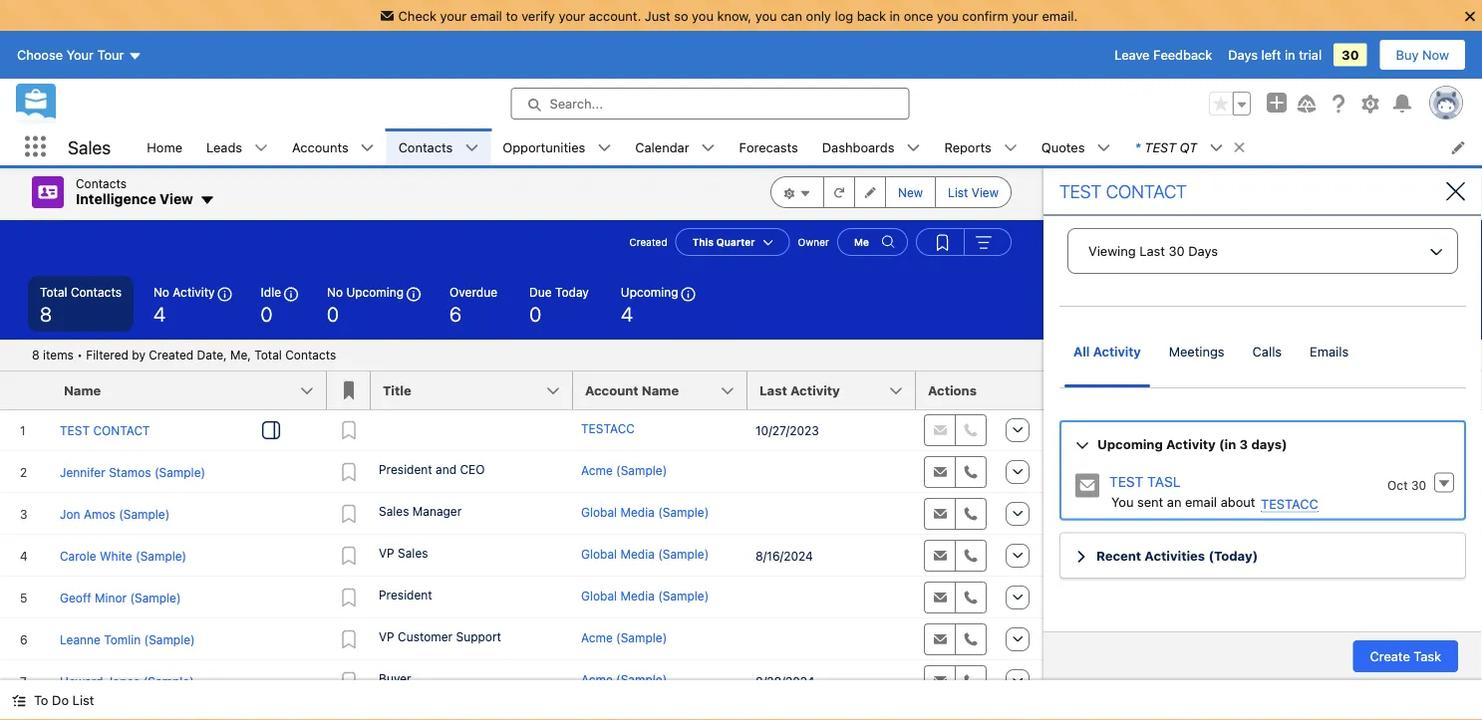 Task type: locate. For each thing, give the bounding box(es) containing it.
upcoming inside dropdown button
[[1098, 437, 1163, 452]]

1 vertical spatial vp
[[379, 630, 395, 644]]

list down reports 'link'
[[948, 185, 969, 199]]

account name button
[[573, 372, 748, 410]]

1 vertical spatial group
[[771, 176, 1012, 208]]

dashboards
[[822, 140, 895, 155]]

8/16/2024
[[756, 549, 813, 563]]

2 name from the left
[[642, 383, 679, 398]]

1 name from the left
[[64, 383, 101, 398]]

0 horizontal spatial in
[[890, 8, 900, 23]]

4 right the "due today 0"
[[621, 302, 633, 326]]

your
[[66, 47, 94, 62]]

view down home
[[160, 191, 193, 207]]

1 horizontal spatial you
[[756, 8, 777, 23]]

2 no from the left
[[327, 285, 343, 299]]

name right 'account'
[[642, 383, 679, 398]]

group
[[1209, 92, 1251, 116], [771, 176, 1012, 208], [916, 228, 1012, 256]]

0 down due
[[530, 302, 541, 326]]

you
[[692, 8, 714, 23], [756, 8, 777, 23], [937, 8, 959, 23]]

text default image right the reports
[[1004, 141, 1018, 155]]

1 you from the left
[[692, 8, 714, 23]]

0 horizontal spatial email
[[470, 8, 502, 23]]

list
[[135, 129, 1483, 166]]

president for president and ceo
[[379, 463, 432, 477]]

activity right all
[[1093, 344, 1141, 359]]

3 0 from the left
[[530, 302, 541, 326]]

contacts up intelligence
[[76, 176, 127, 190]]

activity inside the key performance indicators group
[[173, 285, 215, 299]]

activity left (in
[[1167, 437, 1216, 452]]

dashboards list item
[[810, 129, 933, 166]]

1 no from the left
[[153, 285, 169, 299]]

2 horizontal spatial your
[[1012, 8, 1039, 23]]

dashboards link
[[810, 129, 907, 166]]

1 vertical spatial last
[[760, 383, 787, 398]]

name inside button
[[64, 383, 101, 398]]

president down vp sales
[[379, 588, 432, 602]]

upcoming for upcoming
[[621, 285, 679, 299]]

4 down no activity
[[153, 302, 166, 326]]

calls
[[1253, 344, 1282, 359]]

sales down sales manager
[[398, 546, 428, 560]]

1 horizontal spatial 30
[[1342, 47, 1359, 62]]

days inside button
[[1189, 243, 1218, 258]]

log
[[835, 8, 854, 23]]

date,
[[197, 348, 227, 362]]

in right 'back'
[[890, 8, 900, 23]]

0 horizontal spatial last
[[760, 383, 787, 398]]

intelligence
[[76, 191, 156, 207]]

1 horizontal spatial created
[[629, 237, 668, 248]]

0 horizontal spatial your
[[440, 8, 467, 23]]

vp left customer
[[379, 630, 395, 644]]

*
[[1135, 140, 1141, 155]]

manager
[[413, 504, 462, 518]]

6
[[450, 302, 462, 326]]

2 horizontal spatial upcoming
[[1098, 437, 1163, 452]]

1 horizontal spatial 8
[[40, 302, 52, 326]]

support
[[456, 630, 501, 644]]

0 vertical spatial president
[[379, 463, 432, 477]]

0 horizontal spatial you
[[692, 8, 714, 23]]

days left left
[[1229, 47, 1258, 62]]

owner
[[798, 237, 829, 248]]

2 horizontal spatial 0
[[530, 302, 541, 326]]

key performance indicators group
[[0, 276, 1044, 340]]

calendar link
[[623, 129, 701, 166]]

viewing last 30 days
[[1089, 243, 1218, 258]]

group down "days left in trial"
[[1209, 92, 1251, 116]]

president for president
[[379, 588, 432, 602]]

3
[[1240, 437, 1249, 452]]

cell down '10/27/2023'
[[748, 452, 916, 494]]

text default image down search...
[[598, 141, 611, 155]]

contacts list item
[[387, 129, 491, 166]]

0 horizontal spatial name
[[64, 383, 101, 398]]

1 president from the top
[[379, 463, 432, 477]]

upcoming activity (in 3 days) button
[[1063, 435, 1464, 454]]

to do list button
[[0, 681, 106, 721]]

home link
[[135, 129, 194, 166]]

group down dashboards list item
[[771, 176, 1012, 208]]

2 4 from the left
[[621, 302, 633, 326]]

text default image inside 'contacts' list item
[[465, 141, 479, 155]]

Activity Date Range, Viewing Last 30 Days button
[[1068, 228, 1459, 274]]

cell
[[371, 410, 573, 452], [748, 452, 916, 494], [748, 494, 916, 535], [748, 577, 916, 619], [748, 619, 916, 661]]

0 for idle
[[261, 302, 273, 326]]

text default image for contacts
[[465, 141, 479, 155]]

account
[[585, 383, 639, 398]]

you right once
[[937, 8, 959, 23]]

test right * on the top right
[[1145, 140, 1177, 155]]

actions
[[928, 383, 977, 398]]

2 horizontal spatial you
[[937, 8, 959, 23]]

accounts list item
[[280, 129, 387, 166]]

qt
[[1180, 140, 1198, 155]]

view down reports list item
[[972, 185, 999, 199]]

text default image right leads
[[254, 141, 268, 155]]

contacts
[[398, 140, 453, 155], [76, 176, 127, 190], [71, 285, 122, 299], [285, 348, 336, 362]]

1 vp from the top
[[379, 546, 395, 560]]

0 inside the "due today 0"
[[530, 302, 541, 326]]

activity up '10/27/2023'
[[791, 383, 840, 398]]

no for 4
[[153, 285, 169, 299]]

upcoming up test tasl
[[1098, 437, 1163, 452]]

test tasl link
[[1110, 473, 1181, 490]]

buy now
[[1396, 47, 1450, 62]]

ceo
[[460, 463, 485, 477]]

only
[[806, 8, 831, 23]]

due
[[530, 285, 552, 299]]

activity up 8 items • filtered by created date, me, total contacts "status"
[[173, 285, 215, 299]]

0 for no upcoming
[[327, 302, 339, 326]]

your right verify
[[559, 8, 585, 23]]

create task
[[1370, 649, 1442, 664]]

reports
[[945, 140, 992, 155]]

text default image inside reports list item
[[1004, 141, 1018, 155]]

grid containing name
[[0, 372, 1046, 721]]

text default image for opportunities
[[598, 141, 611, 155]]

grid
[[0, 372, 1046, 721]]

test for test tasl
[[1110, 473, 1144, 490]]

30 right oct
[[1412, 479, 1427, 493]]

4 for no activity
[[153, 302, 166, 326]]

text default image inside opportunities list item
[[598, 141, 611, 155]]

1 vertical spatial test
[[1060, 181, 1102, 202]]

list right do
[[72, 693, 94, 708]]

recent activities (today)
[[1097, 548, 1258, 563]]

no for 0
[[327, 285, 343, 299]]

0 horizontal spatial total
[[40, 285, 67, 299]]

1 your from the left
[[440, 8, 467, 23]]

1 horizontal spatial upcoming
[[621, 285, 679, 299]]

0 vertical spatial last
[[1140, 243, 1165, 258]]

1 horizontal spatial test
[[1110, 473, 1144, 490]]

text default image left to
[[12, 694, 26, 708]]

create
[[1370, 649, 1411, 664]]

text default image inside quotes list item
[[1097, 141, 1111, 155]]

activity inside all activity 'button'
[[1093, 344, 1141, 359]]

test
[[1145, 140, 1177, 155], [1060, 181, 1102, 202], [1110, 473, 1144, 490]]

just
[[645, 8, 671, 23]]

text default image
[[254, 141, 268, 155], [465, 141, 479, 155], [907, 141, 921, 155], [1210, 141, 1224, 155], [12, 694, 26, 708]]

intelligence view
[[76, 191, 193, 207]]

you left can
[[756, 8, 777, 23]]

contacts inside list item
[[398, 140, 453, 155]]

0 horizontal spatial 4
[[153, 302, 166, 326]]

group down the list view button
[[916, 228, 1012, 256]]

0 vertical spatial vp
[[379, 546, 395, 560]]

1 horizontal spatial last
[[1140, 243, 1165, 258]]

no upcoming
[[327, 285, 404, 299]]

30 right viewing
[[1169, 243, 1185, 258]]

upcoming
[[346, 285, 404, 299], [621, 285, 679, 299], [1098, 437, 1163, 452]]

customer
[[398, 630, 453, 644]]

know,
[[717, 8, 752, 23]]

0 vertical spatial sales
[[68, 136, 111, 158]]

by
[[132, 348, 145, 362]]

0 horizontal spatial upcoming
[[346, 285, 404, 299]]

email right the an
[[1186, 495, 1217, 510]]

email left to
[[470, 8, 502, 23]]

sales up vp sales
[[379, 504, 409, 518]]

0 horizontal spatial no
[[153, 285, 169, 299]]

contact
[[1106, 181, 1187, 202]]

activities
[[1145, 548, 1206, 563]]

last inside button
[[1140, 243, 1165, 258]]

text default image left opportunities link
[[465, 141, 479, 155]]

8
[[40, 302, 52, 326], [32, 348, 40, 362]]

your right "check"
[[440, 8, 467, 23]]

1 vertical spatial list
[[72, 693, 94, 708]]

text default image for calendar
[[701, 141, 715, 155]]

3 your from the left
[[1012, 8, 1039, 23]]

1 horizontal spatial your
[[559, 8, 585, 23]]

test down quotes list item
[[1060, 181, 1102, 202]]

1 vertical spatial 8
[[32, 348, 40, 362]]

1 horizontal spatial name
[[642, 383, 679, 398]]

1 vertical spatial president
[[379, 588, 432, 602]]

1 horizontal spatial 4
[[621, 302, 633, 326]]

1 horizontal spatial list
[[948, 185, 969, 199]]

last up '10/27/2023'
[[760, 383, 787, 398]]

vp sales
[[379, 546, 428, 560]]

total up items
[[40, 285, 67, 299]]

1 vertical spatial email
[[1186, 495, 1217, 510]]

and
[[436, 463, 457, 477]]

search... button
[[511, 88, 910, 120]]

2 vertical spatial test
[[1110, 473, 1144, 490]]

vp for vp customer support
[[379, 630, 395, 644]]

1 horizontal spatial no
[[327, 285, 343, 299]]

email image
[[1076, 474, 1100, 498]]

text default image inside leads "list item"
[[254, 141, 268, 155]]

actions cell
[[916, 372, 996, 411]]

name down the •
[[64, 383, 101, 398]]

buy now button
[[1379, 39, 1467, 71]]

2 horizontal spatial 30
[[1412, 479, 1427, 493]]

text default image for accounts
[[361, 141, 375, 155]]

2 vertical spatial sales
[[398, 546, 428, 560]]

text default image down search... 'button'
[[701, 141, 715, 155]]

0 horizontal spatial 30
[[1169, 243, 1185, 258]]

text default image inside accounts list item
[[361, 141, 375, 155]]

cell for and
[[748, 452, 916, 494]]

no
[[153, 285, 169, 299], [327, 285, 343, 299]]

upcoming left overdue
[[346, 285, 404, 299]]

once
[[904, 8, 934, 23]]

title button
[[371, 372, 573, 410]]

forecasts
[[739, 140, 798, 155]]

action cell
[[996, 372, 1046, 411]]

left
[[1262, 47, 1282, 62]]

days
[[1229, 47, 1258, 62], [1189, 243, 1218, 258]]

activity for upcoming
[[1167, 437, 1216, 452]]

2 vertical spatial group
[[916, 228, 1012, 256]]

upcoming right today
[[621, 285, 679, 299]]

0 horizontal spatial list
[[72, 693, 94, 708]]

1 vertical spatial in
[[1285, 47, 1296, 62]]

activity inside "upcoming activity (in 3 days)" dropdown button
[[1167, 437, 1216, 452]]

name cell
[[52, 372, 339, 411]]

testacc
[[1261, 497, 1319, 512]]

text default image left * on the top right
[[1097, 141, 1111, 155]]

activity inside last activity button
[[791, 383, 840, 398]]

choose your tour
[[17, 47, 124, 62]]

calendar
[[635, 140, 690, 155]]

2 0 from the left
[[327, 302, 339, 326]]

in right left
[[1285, 47, 1296, 62]]

test tasl
[[1110, 473, 1181, 490]]

no right idle
[[327, 285, 343, 299]]

name inside button
[[642, 383, 679, 398]]

in
[[890, 8, 900, 23], [1285, 47, 1296, 62]]

president left "and"
[[379, 463, 432, 477]]

1 vertical spatial total
[[255, 348, 282, 362]]

0 vertical spatial 8
[[40, 302, 52, 326]]

sales up intelligence
[[68, 136, 111, 158]]

text default image inside dashboards list item
[[907, 141, 921, 155]]

0 horizontal spatial created
[[149, 348, 194, 362]]

check your email to verify your account. just so you know, you can only log back in once you confirm your email.
[[398, 8, 1078, 23]]

no up "8 items • filtered by created date, me, total contacts"
[[153, 285, 169, 299]]

days right viewing
[[1189, 243, 1218, 258]]

1 horizontal spatial email
[[1186, 495, 1217, 510]]

contacts right accounts list item
[[398, 140, 453, 155]]

cell up 8/28/2024
[[748, 619, 916, 661]]

1 horizontal spatial 0
[[327, 302, 339, 326]]

created right by
[[149, 348, 194, 362]]

contacts up filtered
[[71, 285, 122, 299]]

8 up items
[[40, 302, 52, 326]]

leads
[[206, 140, 242, 155]]

this quarter
[[693, 236, 755, 248]]

email inside you sent an email about testacc
[[1186, 495, 1217, 510]]

1 4 from the left
[[153, 302, 166, 326]]

10/27/2023
[[756, 424, 819, 438]]

1 horizontal spatial view
[[972, 185, 999, 199]]

important cell
[[327, 372, 371, 411]]

30 inside button
[[1169, 243, 1185, 258]]

vp down sales manager
[[379, 546, 395, 560]]

text default image inside to do list button
[[12, 694, 26, 708]]

your
[[440, 8, 467, 23], [559, 8, 585, 23], [1012, 8, 1039, 23]]

view for list view
[[972, 185, 999, 199]]

0 vertical spatial days
[[1229, 47, 1258, 62]]

test up the you
[[1110, 473, 1144, 490]]

2 vp from the top
[[379, 630, 395, 644]]

list containing home
[[135, 129, 1483, 166]]

you right so
[[692, 8, 714, 23]]

30 right trial
[[1342, 47, 1359, 62]]

list item
[[1123, 129, 1256, 166]]

0 down no upcoming
[[327, 302, 339, 326]]

home
[[147, 140, 182, 155]]

new
[[898, 185, 923, 199]]

0 horizontal spatial view
[[160, 191, 193, 207]]

cell up 8/16/2024
[[748, 494, 916, 535]]

2 president from the top
[[379, 588, 432, 602]]

today
[[555, 285, 589, 299]]

your left "email." at right top
[[1012, 8, 1039, 23]]

upcoming activity (in 3 days)
[[1098, 437, 1288, 452]]

emails
[[1310, 344, 1349, 359]]

name
[[64, 383, 101, 398], [642, 383, 679, 398]]

2 horizontal spatial test
[[1145, 140, 1177, 155]]

0 vertical spatial total
[[40, 285, 67, 299]]

1 vertical spatial days
[[1189, 243, 1218, 258]]

0 horizontal spatial 0
[[261, 302, 273, 326]]

text default image inside calendar list item
[[701, 141, 715, 155]]

0 horizontal spatial test
[[1060, 181, 1102, 202]]

1 vertical spatial sales
[[379, 504, 409, 518]]

0 down idle
[[261, 302, 273, 326]]

filtered
[[86, 348, 129, 362]]

1 vertical spatial 30
[[1169, 243, 1185, 258]]

1 0 from the left
[[261, 302, 273, 326]]

created left this
[[629, 237, 668, 248]]

total right me,
[[255, 348, 282, 362]]

view inside button
[[972, 185, 999, 199]]

0 vertical spatial created
[[629, 237, 668, 248]]

4
[[153, 302, 166, 326], [621, 302, 633, 326]]

8/28/2024
[[756, 675, 815, 689]]

text default image
[[1233, 141, 1247, 155], [361, 141, 375, 155], [598, 141, 611, 155], [701, 141, 715, 155], [1004, 141, 1018, 155], [1097, 141, 1111, 155], [199, 193, 215, 209]]

list
[[948, 185, 969, 199], [72, 693, 94, 708]]

last activity button
[[748, 372, 916, 410]]

0 vertical spatial email
[[470, 8, 502, 23]]

text default image right accounts
[[361, 141, 375, 155]]

last
[[1140, 243, 1165, 258], [760, 383, 787, 398]]

text default image up new
[[907, 141, 921, 155]]

0 horizontal spatial days
[[1189, 243, 1218, 258]]

leads list item
[[194, 129, 280, 166]]

0 vertical spatial 30
[[1342, 47, 1359, 62]]

upcoming for upcoming activity (in 3 days)
[[1098, 437, 1163, 452]]

cell up ceo
[[371, 410, 573, 452]]

leave feedback link
[[1115, 47, 1213, 62]]

8 left items
[[32, 348, 40, 362]]

contacts inside 'total contacts 8'
[[71, 285, 122, 299]]

last right viewing
[[1140, 243, 1165, 258]]



Task type: vqa. For each thing, say whether or not it's contained in the screenshot.
right you
yes



Task type: describe. For each thing, give the bounding box(es) containing it.
action image
[[996, 372, 1046, 410]]

all activity
[[1074, 344, 1141, 359]]

contacts up "important" cell
[[285, 348, 336, 362]]

test for test contact
[[1060, 181, 1102, 202]]

list item containing *
[[1123, 129, 1256, 166]]

total contacts 8
[[40, 285, 122, 326]]

sales for sales
[[68, 136, 111, 158]]

to
[[34, 693, 48, 708]]

reports link
[[933, 129, 1004, 166]]

opportunities
[[503, 140, 586, 155]]

all
[[1074, 344, 1090, 359]]

new button
[[885, 176, 936, 208]]

0 vertical spatial in
[[890, 8, 900, 23]]

overdue
[[450, 285, 498, 299]]

8 inside 'total contacts 8'
[[40, 302, 52, 326]]

1 horizontal spatial total
[[255, 348, 282, 362]]

choose
[[17, 47, 63, 62]]

me
[[854, 236, 869, 248]]

text default image for quotes
[[1097, 141, 1111, 155]]

8 items • filtered by created date, me, total contacts status
[[32, 348, 336, 362]]

forecasts link
[[727, 129, 810, 166]]

activity for no
[[173, 285, 215, 299]]

overdue 6
[[450, 285, 498, 326]]

sales manager
[[379, 504, 462, 518]]

total inside 'total contacts 8'
[[40, 285, 67, 299]]

can
[[781, 8, 803, 23]]

leave feedback
[[1115, 47, 1213, 62]]

accounts link
[[280, 129, 361, 166]]

quotes link
[[1030, 129, 1097, 166]]

so
[[674, 8, 688, 23]]

opportunities list item
[[491, 129, 623, 166]]

tour
[[97, 47, 124, 62]]

president and ceo
[[379, 463, 485, 477]]

search...
[[550, 96, 603, 111]]

cell for manager
[[748, 494, 916, 535]]

* test qt
[[1135, 140, 1198, 155]]

text default image for leads
[[254, 141, 268, 155]]

activity for all
[[1093, 344, 1141, 359]]

3 you from the left
[[937, 8, 959, 23]]

text default image down leads
[[199, 193, 215, 209]]

recent activities (today) button
[[1062, 546, 1465, 565]]

0 vertical spatial list
[[948, 185, 969, 199]]

group containing new
[[771, 176, 1012, 208]]

days)
[[1252, 437, 1288, 452]]

meetings button
[[1155, 338, 1239, 387]]

items
[[43, 348, 74, 362]]

row number cell
[[0, 372, 52, 411]]

quotes list item
[[1030, 129, 1123, 166]]

opportunities link
[[491, 129, 598, 166]]

all activity button
[[1060, 338, 1155, 387]]

text default image for reports
[[1004, 141, 1018, 155]]

trial
[[1299, 47, 1322, 62]]

account name cell
[[573, 372, 760, 411]]

1 vertical spatial created
[[149, 348, 194, 362]]

vp customer support
[[379, 630, 501, 644]]

activity for last
[[791, 383, 840, 398]]

last activity cell
[[748, 372, 928, 411]]

0 vertical spatial group
[[1209, 92, 1251, 116]]

feedback
[[1154, 47, 1213, 62]]

about
[[1221, 495, 1256, 510]]

0 vertical spatial test
[[1145, 140, 1177, 155]]

text default image right qt
[[1210, 141, 1224, 155]]

1 horizontal spatial days
[[1229, 47, 1258, 62]]

sent
[[1138, 495, 1164, 510]]

tasl
[[1148, 473, 1181, 490]]

cell down 8/16/2024
[[748, 577, 916, 619]]

0 horizontal spatial 8
[[32, 348, 40, 362]]

you
[[1112, 495, 1134, 510]]

due today 0
[[530, 285, 589, 326]]

you sent an email about testacc
[[1112, 495, 1319, 512]]

create task group
[[1353, 641, 1459, 673]]

emails button
[[1296, 338, 1363, 387]]

test contact
[[1060, 181, 1187, 202]]

contacts link
[[387, 129, 465, 166]]

this quarter button
[[676, 228, 790, 256]]

account name
[[585, 383, 679, 398]]

calls button
[[1239, 338, 1296, 387]]

view for intelligence view
[[160, 191, 193, 207]]

quotes
[[1042, 140, 1085, 155]]

this
[[693, 236, 714, 248]]

test contact link
[[1060, 181, 1187, 202]]

2 vertical spatial 30
[[1412, 479, 1427, 493]]

vp for vp sales
[[379, 546, 395, 560]]

name button
[[52, 372, 327, 410]]

title
[[383, 383, 412, 398]]

idle
[[261, 285, 281, 299]]

oct
[[1388, 479, 1408, 493]]

2 your from the left
[[559, 8, 585, 23]]

text default image for dashboards
[[907, 141, 921, 155]]

2 you from the left
[[756, 8, 777, 23]]

text default image right qt
[[1233, 141, 1247, 155]]

last inside button
[[760, 383, 787, 398]]

oct 30
[[1388, 479, 1427, 493]]

do
[[52, 693, 69, 708]]

buy
[[1396, 47, 1419, 62]]

calendar list item
[[623, 129, 727, 166]]

sales for sales manager
[[379, 504, 409, 518]]

buyer
[[379, 672, 411, 686]]

reports list item
[[933, 129, 1030, 166]]

cell for customer
[[748, 619, 916, 661]]

email.
[[1042, 8, 1078, 23]]

list view
[[948, 185, 999, 199]]

title cell
[[371, 372, 585, 411]]

choose your tour button
[[16, 39, 143, 71]]

4 for upcoming
[[621, 302, 633, 326]]

row number image
[[0, 372, 52, 410]]

leads link
[[194, 129, 254, 166]]

1 horizontal spatial in
[[1285, 47, 1296, 62]]

days left in trial
[[1229, 47, 1322, 62]]

no activity
[[153, 285, 215, 299]]



